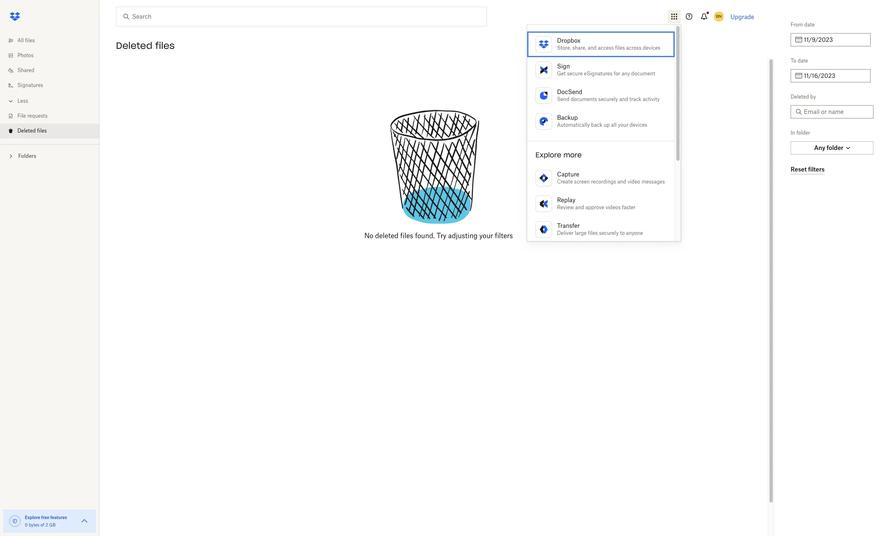 Task type: describe. For each thing, give the bounding box(es) containing it.
in
[[791, 130, 796, 136]]

folders
[[18, 153, 36, 159]]

folder
[[797, 130, 811, 136]]

screen
[[575, 179, 590, 185]]

videos
[[606, 204, 621, 211]]

automatically
[[557, 122, 590, 128]]

less image
[[7, 97, 15, 105]]

replay
[[557, 196, 576, 204]]

docsend
[[557, 88, 583, 95]]

deleted files list item
[[0, 124, 99, 138]]

files inside list item
[[37, 128, 47, 134]]

access
[[598, 45, 614, 51]]

approve
[[586, 204, 605, 211]]

deleted by
[[791, 94, 817, 100]]

From date text field
[[805, 35, 866, 44]]

and inside capture create screen recordings and video messages
[[618, 179, 627, 185]]

less
[[17, 98, 28, 104]]

from date
[[791, 22, 815, 28]]

to
[[791, 58, 797, 64]]

file
[[17, 113, 26, 119]]

adjusting
[[449, 232, 478, 240]]

recordings
[[592, 179, 617, 185]]

get
[[557, 70, 566, 77]]

activity
[[643, 96, 660, 102]]

in folder
[[791, 130, 811, 136]]

filters
[[495, 232, 513, 240]]

0 vertical spatial deleted
[[116, 40, 153, 51]]

capture
[[557, 171, 580, 178]]

date for to date
[[798, 58, 809, 64]]

explore free features 0 bytes of 2 gb
[[25, 515, 67, 528]]

0 vertical spatial deleted files
[[116, 40, 175, 51]]

dropbox store, share, and access files across devices
[[557, 37, 661, 51]]

messages
[[642, 179, 665, 185]]

file requests
[[17, 113, 48, 119]]

2
[[45, 523, 48, 528]]

requests
[[27, 113, 48, 119]]

dropbox image
[[7, 8, 23, 25]]

faster
[[622, 204, 636, 211]]

from
[[791, 22, 804, 28]]

securely inside docsend send documents securely and track activity
[[599, 96, 618, 102]]

securely inside transfer deliver large files securely to anyone
[[600, 230, 619, 236]]

explore for explore more
[[536, 151, 562, 159]]

shared
[[17, 67, 34, 73]]

1 vertical spatial deleted
[[791, 94, 810, 100]]

signatures link
[[7, 78, 99, 93]]

deleted inside list item
[[17, 128, 36, 134]]

file requests link
[[7, 109, 99, 124]]

signatures
[[17, 82, 43, 88]]

by
[[811, 94, 817, 100]]

across
[[627, 45, 642, 51]]

send
[[557, 96, 570, 102]]

for
[[614, 70, 621, 77]]

replay review and approve videos faster
[[557, 196, 636, 211]]

up
[[604, 122, 610, 128]]

to date
[[791, 58, 809, 64]]

photos
[[17, 52, 34, 58]]

documents
[[571, 96, 598, 102]]

share,
[[573, 45, 587, 51]]

store,
[[557, 45, 571, 51]]

backup automatically back up all your devices
[[557, 114, 648, 128]]

no
[[365, 232, 374, 240]]

create
[[557, 179, 573, 185]]

0 horizontal spatial your
[[480, 232, 494, 240]]



Task type: vqa. For each thing, say whether or not it's contained in the screenshot.
search 'text box'
no



Task type: locate. For each thing, give the bounding box(es) containing it.
1 vertical spatial deleted files
[[17, 128, 47, 134]]

explore left more
[[536, 151, 562, 159]]

deleted files inside list item
[[17, 128, 47, 134]]

and left 'video'
[[618, 179, 627, 185]]

explore
[[536, 151, 562, 159], [25, 515, 40, 520]]

0 vertical spatial devices
[[643, 45, 661, 51]]

folders button
[[0, 150, 99, 162]]

to
[[620, 230, 625, 236]]

more
[[564, 151, 582, 159]]

document
[[632, 70, 656, 77]]

and
[[588, 45, 597, 51], [620, 96, 629, 102], [618, 179, 627, 185], [576, 204, 585, 211]]

0 horizontal spatial deleted
[[17, 128, 36, 134]]

1 horizontal spatial deleted files
[[116, 40, 175, 51]]

and inside replay review and approve videos faster
[[576, 204, 585, 211]]

and right the "share,"
[[588, 45, 597, 51]]

securely up backup automatically back up all your devices
[[599, 96, 618, 102]]

and inside docsend send documents securely and track activity
[[620, 96, 629, 102]]

devices inside dropbox store, share, and access files across devices
[[643, 45, 661, 51]]

1 vertical spatial securely
[[600, 230, 619, 236]]

docsend send documents securely and track activity
[[557, 88, 660, 102]]

review
[[557, 204, 574, 211]]

explore up bytes
[[25, 515, 40, 520]]

0 vertical spatial your
[[618, 122, 629, 128]]

of
[[41, 523, 44, 528]]

devices right across
[[643, 45, 661, 51]]

securely
[[599, 96, 618, 102], [600, 230, 619, 236]]

0 vertical spatial explore
[[536, 151, 562, 159]]

capture create screen recordings and video messages
[[557, 171, 665, 185]]

upgrade
[[731, 13, 755, 20]]

large
[[575, 230, 587, 236]]

explore inside explore free features 0 bytes of 2 gb
[[25, 515, 40, 520]]

1 vertical spatial devices
[[630, 122, 648, 128]]

1 horizontal spatial your
[[618, 122, 629, 128]]

transfer deliver large files securely to anyone
[[557, 222, 643, 236]]

any
[[622, 70, 630, 77]]

sign
[[557, 63, 570, 70]]

explore more
[[536, 151, 582, 159]]

and inside dropbox store, share, and access files across devices
[[588, 45, 597, 51]]

secure
[[567, 70, 583, 77]]

deleted files
[[116, 40, 175, 51], [17, 128, 47, 134]]

quota usage element
[[8, 515, 22, 528]]

0 vertical spatial securely
[[599, 96, 618, 102]]

found.
[[415, 232, 435, 240]]

your inside backup automatically back up all your devices
[[618, 122, 629, 128]]

To date text field
[[805, 71, 866, 80]]

anyone
[[627, 230, 643, 236]]

back
[[592, 122, 603, 128]]

2 vertical spatial deleted
[[17, 128, 36, 134]]

backup
[[557, 114, 578, 121]]

your left filters
[[480, 232, 494, 240]]

no deleted files found. try adjusting your filters
[[365, 232, 513, 240]]

list containing all files
[[0, 28, 99, 144]]

devices right 'all'
[[630, 122, 648, 128]]

esignatures
[[584, 70, 613, 77]]

your
[[618, 122, 629, 128], [480, 232, 494, 240]]

deleted
[[375, 232, 399, 240]]

upgrade link
[[731, 13, 755, 20]]

devices inside backup automatically back up all your devices
[[630, 122, 648, 128]]

1 vertical spatial your
[[480, 232, 494, 240]]

date right to
[[798, 58, 809, 64]]

date for from date
[[805, 22, 815, 28]]

photos link
[[7, 48, 99, 63]]

1 vertical spatial explore
[[25, 515, 40, 520]]

files inside dropbox store, share, and access files across devices
[[616, 45, 625, 51]]

shared link
[[7, 63, 99, 78]]

deleted
[[116, 40, 153, 51], [791, 94, 810, 100], [17, 128, 36, 134]]

free
[[41, 515, 49, 520]]

list
[[0, 28, 99, 144]]

your right 'all'
[[618, 122, 629, 128]]

1 vertical spatial date
[[798, 58, 809, 64]]

date right the "from"
[[805, 22, 815, 28]]

explore for explore free features 0 bytes of 2 gb
[[25, 515, 40, 520]]

try
[[437, 232, 447, 240]]

gb
[[49, 523, 56, 528]]

0 horizontal spatial deleted files
[[17, 128, 47, 134]]

all files link
[[7, 33, 99, 48]]

and left 'track'
[[620, 96, 629, 102]]

2 horizontal spatial deleted
[[791, 94, 810, 100]]

all files
[[17, 37, 35, 44]]

video
[[628, 179, 641, 185]]

devices
[[643, 45, 661, 51], [630, 122, 648, 128]]

transfer
[[557, 222, 580, 229]]

files inside transfer deliver large files securely to anyone
[[588, 230, 598, 236]]

1 horizontal spatial explore
[[536, 151, 562, 159]]

1 horizontal spatial deleted
[[116, 40, 153, 51]]

and right review
[[576, 204, 585, 211]]

sign get secure esignatures for any document
[[557, 63, 656, 77]]

securely left to
[[600, 230, 619, 236]]

deliver
[[557, 230, 574, 236]]

features
[[50, 515, 67, 520]]

bytes
[[29, 523, 39, 528]]

0 vertical spatial date
[[805, 22, 815, 28]]

deleted files link
[[7, 124, 99, 138]]

date
[[805, 22, 815, 28], [798, 58, 809, 64]]

all
[[17, 37, 24, 44]]

dropbox
[[557, 37, 581, 44]]

all
[[612, 122, 617, 128]]

0 horizontal spatial explore
[[25, 515, 40, 520]]

0
[[25, 523, 28, 528]]

track
[[630, 96, 642, 102]]

files
[[25, 37, 35, 44], [155, 40, 175, 51], [616, 45, 625, 51], [37, 128, 47, 134], [588, 230, 598, 236], [401, 232, 414, 240]]



